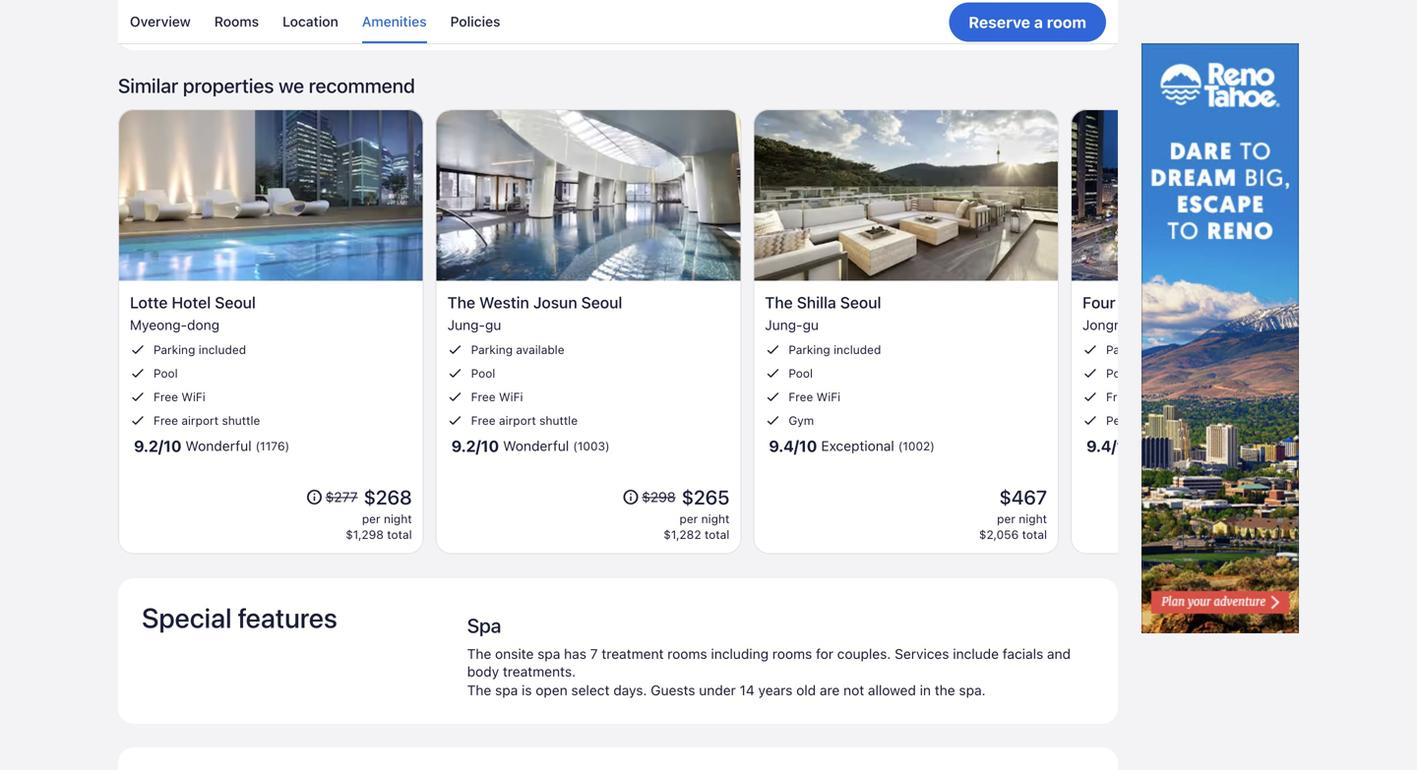 Task type: vqa. For each thing, say whether or not it's contained in the screenshot.
Seasons's Free WiFi
yes



Task type: locate. For each thing, give the bounding box(es) containing it.
night inside per night $1,298 total
[[384, 513, 412, 526]]

2 horizontal spatial per
[[997, 513, 1016, 526]]

1 horizontal spatial night
[[701, 513, 730, 526]]

parking included for per
[[154, 343, 246, 357]]

9.2/10
[[134, 437, 182, 456], [451, 437, 499, 456]]

1 9.4/10 from the left
[[769, 437, 817, 456]]

free airport shuttle
[[154, 414, 260, 428], [471, 414, 578, 428]]

1 horizontal spatial jung-
[[765, 317, 803, 333]]

rooms up 'guests'
[[668, 646, 707, 662]]

spa
[[538, 646, 560, 662], [495, 682, 518, 699]]

4 wifi from the left
[[1134, 391, 1158, 404]]

0 horizontal spatial airport
[[181, 414, 219, 428]]

total inside "per night $1,282 total"
[[705, 528, 730, 542]]

parking down jongno-
[[1106, 343, 1148, 357]]

jung- down westin
[[448, 317, 485, 333]]

recommend
[[309, 74, 415, 97]]

total right $2,056
[[1022, 528, 1047, 542]]

total right '$1,282'
[[705, 528, 730, 542]]

2 included from the left
[[834, 343, 881, 357]]

spa left is
[[495, 682, 518, 699]]

1 horizontal spatial included
[[834, 343, 881, 357]]

small image
[[622, 489, 640, 507]]

the
[[448, 294, 475, 312], [765, 294, 793, 312], [467, 646, 492, 662], [467, 682, 492, 699]]

1 horizontal spatial hotel
[[1186, 294, 1225, 312]]

2 horizontal spatial gu
[[1136, 317, 1153, 333]]

special
[[142, 602, 232, 634]]

2 seoul from the left
[[581, 294, 622, 312]]

shuttle for $268
[[222, 414, 260, 428]]

airport for $265
[[499, 414, 536, 428]]

per inside per night $1,298 total
[[362, 513, 381, 526]]

per up $2,056
[[997, 513, 1016, 526]]

the inside the westin josun seoul jung-gu
[[448, 294, 475, 312]]

gu down westin
[[485, 317, 501, 333]]

1 horizontal spatial 9.2/10
[[451, 437, 499, 456]]

included down dong
[[199, 343, 246, 357]]

xsmall image
[[448, 342, 463, 358], [1083, 342, 1099, 358], [130, 366, 146, 382], [448, 366, 463, 382], [1083, 366, 1099, 382], [130, 390, 146, 405], [765, 390, 781, 405], [448, 413, 463, 429], [765, 413, 781, 429], [1083, 413, 1099, 429]]

3 free wifi from the left
[[789, 391, 841, 404]]

free wifi up gym
[[789, 391, 841, 404]]

similar properties we recommend
[[118, 74, 415, 97]]

1 horizontal spatial wonderful
[[503, 438, 569, 455]]

0 horizontal spatial total
[[387, 528, 412, 542]]

free airport shuttle for $265
[[471, 414, 578, 428]]

parking included down dong
[[154, 343, 246, 357]]

1 total from the left
[[387, 528, 412, 542]]

seoul inside lotte hotel seoul myeong-dong
[[215, 294, 256, 312]]

parking down the shilla seoul jung-gu
[[789, 343, 830, 357]]

2 per from the left
[[680, 513, 698, 526]]

parking included down four seasons hotel seoul jongno-gu
[[1106, 343, 1199, 357]]

1 horizontal spatial shuttle
[[540, 414, 578, 428]]

friendly
[[1128, 414, 1170, 428]]

3 pool from the left
[[789, 367, 813, 381]]

1 horizontal spatial rooms
[[773, 646, 812, 662]]

3 night from the left
[[1019, 513, 1047, 526]]

overview link
[[130, 0, 191, 43]]

2 9.2/10 from the left
[[451, 437, 499, 456]]

rooms left for
[[773, 646, 812, 662]]

parking for hotel
[[154, 343, 195, 357]]

3 per from the left
[[997, 513, 1016, 526]]

3 included from the left
[[1151, 343, 1199, 357]]

$2,056
[[979, 528, 1019, 542]]

1 included from the left
[[199, 343, 246, 357]]

the left westin
[[448, 294, 475, 312]]

0 horizontal spatial jung-
[[448, 317, 485, 333]]

and
[[1047, 646, 1071, 662]]

shuttle for $265
[[540, 414, 578, 428]]

2 wonderful from the left
[[503, 438, 569, 455]]

reserve a room
[[969, 13, 1087, 31]]

list
[[118, 0, 1118, 43]]

1 shuttle from the left
[[222, 414, 260, 428]]

gu down shilla
[[803, 317, 819, 333]]

parking
[[154, 343, 195, 357], [471, 343, 513, 357], [789, 343, 830, 357], [1106, 343, 1148, 357]]

4 parking from the left
[[1106, 343, 1148, 357]]

hotel
[[172, 294, 211, 312], [1186, 294, 1225, 312]]

wifi down parking available
[[499, 391, 523, 404]]

1 parking included from the left
[[154, 343, 246, 357]]

free wifi for seasons
[[1106, 391, 1158, 404]]

2 gu from the left
[[803, 317, 819, 333]]

1 horizontal spatial per
[[680, 513, 698, 526]]

rooms
[[668, 646, 707, 662], [773, 646, 812, 662]]

2 parking included from the left
[[789, 343, 881, 357]]

the down body on the bottom of the page
[[467, 682, 492, 699]]

jung-
[[448, 317, 485, 333], [765, 317, 803, 333]]

3 parking from the left
[[789, 343, 830, 357]]

small image
[[306, 489, 324, 507]]

3 seoul from the left
[[840, 294, 881, 312]]

included
[[199, 343, 246, 357], [834, 343, 881, 357], [1151, 343, 1199, 357]]

2 wifi from the left
[[499, 391, 523, 404]]

wonderful left (1003)
[[503, 438, 569, 455]]

2 hotel from the left
[[1186, 294, 1225, 312]]

is
[[522, 682, 532, 699]]

shuttle up 9.2/10 wonderful (1003) on the left
[[540, 414, 578, 428]]

0 horizontal spatial rooms
[[668, 646, 707, 662]]

the inside the shilla seoul jung-gu
[[765, 294, 793, 312]]

1 horizontal spatial 9.4/10
[[1087, 437, 1135, 456]]

9.4/10 for 9.4/10 exceptional (1002)
[[769, 437, 817, 456]]

wonderful left the (1176)
[[186, 438, 252, 455]]

0 horizontal spatial shuttle
[[222, 414, 260, 428]]

parking included
[[154, 343, 246, 357], [789, 343, 881, 357], [1106, 343, 1199, 357]]

2 total from the left
[[705, 528, 730, 542]]

2 shuttle from the left
[[540, 414, 578, 428]]

jung- down shilla
[[765, 317, 803, 333]]

hotel up dong
[[172, 294, 211, 312]]

wonderful inside '9.2/10 wonderful (1176)'
[[186, 438, 252, 455]]

pool
[[154, 367, 178, 381], [471, 367, 495, 381], [789, 367, 813, 381], [1106, 367, 1131, 381]]

gym
[[789, 414, 814, 428]]

total for $265
[[705, 528, 730, 542]]

free wifi for hotel
[[154, 391, 205, 404]]

jung- inside the shilla seoul jung-gu
[[765, 317, 803, 333]]

1 wonderful from the left
[[186, 438, 252, 455]]

1 horizontal spatial spa
[[538, 646, 560, 662]]

9.4/10 down gym
[[769, 437, 817, 456]]

policies link
[[450, 0, 500, 43]]

4 pool from the left
[[1106, 367, 1131, 381]]

hotel inside lotte hotel seoul myeong-dong
[[172, 294, 211, 312]]

treatments.
[[503, 664, 576, 680]]

per for $268
[[362, 513, 381, 526]]

0 horizontal spatial 9.4/10
[[769, 437, 817, 456]]

2 horizontal spatial night
[[1019, 513, 1047, 526]]

2 9.4/10 from the left
[[1087, 437, 1135, 456]]

location
[[283, 13, 338, 30]]

2 horizontal spatial total
[[1022, 528, 1047, 542]]

0 horizontal spatial gu
[[485, 317, 501, 333]]

gu inside four seasons hotel seoul jongno-gu
[[1136, 317, 1153, 333]]

3 wifi from the left
[[817, 391, 841, 404]]

1 parking from the left
[[154, 343, 195, 357]]

the up body on the bottom of the page
[[467, 646, 492, 662]]

spa up treatments.
[[538, 646, 560, 662]]

seoul
[[215, 294, 256, 312], [581, 294, 622, 312], [840, 294, 881, 312], [1229, 294, 1270, 312]]

night down "$467" on the bottom right of the page
[[1019, 513, 1047, 526]]

wifi for westin
[[499, 391, 523, 404]]

airport up '9.2/10 wonderful (1176)'
[[181, 414, 219, 428]]

seasons
[[1120, 294, 1182, 312]]

1 seoul from the left
[[215, 294, 256, 312]]

0 horizontal spatial wonderful
[[186, 438, 252, 455]]

1 gu from the left
[[485, 317, 501, 333]]

hotel inside four seasons hotel seoul jongno-gu
[[1186, 294, 1225, 312]]

gu for the
[[485, 317, 501, 333]]

wifi up friendly
[[1134, 391, 1158, 404]]

1 horizontal spatial total
[[705, 528, 730, 542]]

years
[[759, 682, 793, 699]]

1 horizontal spatial gu
[[803, 317, 819, 333]]

are
[[820, 682, 840, 699]]

shuttle
[[222, 414, 260, 428], [540, 414, 578, 428]]

night inside "per night $1,282 total"
[[701, 513, 730, 526]]

2 horizontal spatial included
[[1151, 343, 1199, 357]]

1 horizontal spatial airport
[[499, 414, 536, 428]]

parking down myeong-
[[154, 343, 195, 357]]

1 hotel from the left
[[172, 294, 211, 312]]

$467
[[1000, 486, 1047, 509]]

wifi
[[181, 391, 205, 404], [499, 391, 523, 404], [817, 391, 841, 404], [1134, 391, 1158, 404]]

including
[[711, 646, 769, 662]]

pool for westin
[[471, 367, 495, 381]]

1 free airport shuttle from the left
[[154, 414, 260, 428]]

seoul inside four seasons hotel seoul jongno-gu
[[1229, 294, 1270, 312]]

facials
[[1003, 646, 1044, 662]]

free wifi up the pet friendly
[[1106, 391, 1158, 404]]

gu inside the shilla seoul jung-gu
[[803, 317, 819, 333]]

2 jung- from the left
[[765, 317, 803, 333]]

airport
[[181, 414, 219, 428], [499, 414, 536, 428]]

dong
[[187, 317, 220, 333]]

included down four seasons hotel seoul jongno-gu
[[1151, 343, 1199, 357]]

per for $265
[[680, 513, 698, 526]]

9.4/10 down pet
[[1087, 437, 1135, 456]]

1 horizontal spatial free airport shuttle
[[471, 414, 578, 428]]

exterior image
[[753, 109, 1059, 281]]

gu down seasons
[[1136, 317, 1153, 333]]

pool up gym
[[789, 367, 813, 381]]

pool down myeong-
[[154, 367, 178, 381]]

1 wifi from the left
[[181, 391, 205, 404]]

0 horizontal spatial hotel
[[172, 294, 211, 312]]

airport up 9.2/10 wonderful (1003) on the left
[[499, 414, 536, 428]]

1 pool from the left
[[154, 367, 178, 381]]

1 airport from the left
[[181, 414, 219, 428]]

pet
[[1106, 414, 1125, 428]]

four
[[1083, 294, 1116, 312]]

free airport shuttle up '9.2/10 wonderful (1176)'
[[154, 414, 260, 428]]

1 horizontal spatial parking included
[[789, 343, 881, 357]]

per night $1,298 total
[[346, 513, 412, 542]]

pool for hotel
[[154, 367, 178, 381]]

pet friendly
[[1106, 414, 1170, 428]]

1 per from the left
[[362, 513, 381, 526]]

2 pool from the left
[[471, 367, 495, 381]]

gu inside the westin josun seoul jung-gu
[[485, 317, 501, 333]]

1 free wifi from the left
[[154, 391, 205, 404]]

the left shilla
[[765, 294, 793, 312]]

2 free airport shuttle from the left
[[471, 414, 578, 428]]

per
[[362, 513, 381, 526], [680, 513, 698, 526], [997, 513, 1016, 526]]

total right $1,298
[[387, 528, 412, 542]]

1 night from the left
[[384, 513, 412, 526]]

0 horizontal spatial parking included
[[154, 343, 246, 357]]

seoul inside the shilla seoul jung-gu
[[840, 294, 881, 312]]

2 parking from the left
[[471, 343, 513, 357]]

a
[[1034, 13, 1043, 31]]

free airport shuttle up 9.2/10 wonderful (1003) on the left
[[471, 414, 578, 428]]

wifi up '9.2/10 wonderful (1176)'
[[181, 391, 205, 404]]

free
[[154, 391, 178, 404], [471, 391, 496, 404], [789, 391, 813, 404], [1106, 391, 1131, 404], [154, 414, 178, 428], [471, 414, 496, 428]]

onsite
[[495, 646, 534, 662]]

per inside "per night $1,282 total"
[[680, 513, 698, 526]]

days.
[[614, 682, 647, 699]]

3 gu from the left
[[1136, 317, 1153, 333]]

free wifi down parking available
[[471, 391, 523, 404]]

2 airport from the left
[[499, 414, 536, 428]]

1 9.2/10 from the left
[[134, 437, 182, 456]]

parking left the available
[[471, 343, 513, 357]]

lotte hotel seoul myeong-dong
[[130, 294, 256, 333]]

shuttle up '9.2/10 wonderful (1176)'
[[222, 414, 260, 428]]

9.2/10 wonderful (1003)
[[451, 437, 610, 456]]

4 free wifi from the left
[[1106, 391, 1158, 404]]

pool down parking available
[[471, 367, 495, 381]]

list containing overview
[[118, 0, 1118, 43]]

free wifi up '9.2/10 wonderful (1176)'
[[154, 391, 205, 404]]

per up $1,298
[[362, 513, 381, 526]]

0 horizontal spatial per
[[362, 513, 381, 526]]

airport for $268
[[181, 414, 219, 428]]

0 horizontal spatial included
[[199, 343, 246, 357]]

services
[[895, 646, 949, 662]]

3 total from the left
[[1022, 528, 1047, 542]]

wifi up 9.4/10 exceptional (1002)
[[817, 391, 841, 404]]

gu for four
[[1136, 317, 1153, 333]]

wonderful for $268
[[186, 438, 252, 455]]

per up '$1,282'
[[680, 513, 698, 526]]

pool down show next card image
[[1106, 367, 1131, 381]]

0 horizontal spatial 9.2/10
[[134, 437, 182, 456]]

0 horizontal spatial free airport shuttle
[[154, 414, 260, 428]]

total inside per night $1,298 total
[[387, 528, 412, 542]]

night
[[384, 513, 412, 526], [701, 513, 730, 526], [1019, 513, 1047, 526]]

gu
[[485, 317, 501, 333], [803, 317, 819, 333], [1136, 317, 1153, 333]]

xsmall image
[[130, 342, 146, 358], [765, 342, 781, 358], [765, 366, 781, 382], [448, 390, 463, 405], [1083, 390, 1099, 405], [130, 413, 146, 429]]

2 horizontal spatial parking included
[[1106, 343, 1199, 357]]

parking included down the shilla seoul jung-gu
[[789, 343, 881, 357]]

1 vertical spatial spa
[[495, 682, 518, 699]]

4 seoul from the left
[[1229, 294, 1270, 312]]

2 free wifi from the left
[[471, 391, 523, 404]]

wonderful inside 9.2/10 wonderful (1003)
[[503, 438, 569, 455]]

2 night from the left
[[701, 513, 730, 526]]

wonderful
[[186, 438, 252, 455], [503, 438, 569, 455]]

night down $268
[[384, 513, 412, 526]]

free for westin
[[471, 391, 496, 404]]

1 jung- from the left
[[448, 317, 485, 333]]

3 parking included from the left
[[1106, 343, 1199, 357]]

old
[[797, 682, 816, 699]]

hotel right seasons
[[1186, 294, 1225, 312]]

the shilla seoul jung-gu
[[765, 294, 881, 333]]

parking for seasons
[[1106, 343, 1148, 357]]

included down the shilla seoul jung-gu
[[834, 343, 881, 357]]

allowed
[[868, 682, 916, 699]]

9.4/10
[[769, 437, 817, 456], [1087, 437, 1135, 456]]

0 horizontal spatial night
[[384, 513, 412, 526]]

night down $265
[[701, 513, 730, 526]]



Task type: describe. For each thing, give the bounding box(es) containing it.
westin
[[479, 294, 529, 312]]

shopping mall image
[[1071, 109, 1377, 281]]

7
[[590, 646, 598, 662]]

(1176)
[[256, 440, 290, 454]]

treatment
[[602, 646, 664, 662]]

indoor pool image
[[118, 109, 424, 281]]

total inside $467 per night $2,056 total
[[1022, 528, 1047, 542]]

pool for shilla
[[789, 367, 813, 381]]

the
[[935, 682, 955, 699]]

features
[[238, 602, 338, 634]]

not
[[844, 682, 864, 699]]

$298
[[642, 490, 676, 506]]

show next card image
[[1106, 320, 1130, 344]]

$265
[[682, 486, 730, 509]]

similar
[[118, 74, 178, 97]]

spa the onsite spa has 7 treatment rooms including rooms for couples. services include facials and body treatments. the spa is open select days. guests under 14 years old are not allowed in the spa.
[[467, 614, 1071, 699]]

room
[[1047, 13, 1087, 31]]

rooms
[[214, 13, 259, 30]]

included for per
[[199, 343, 246, 357]]

include
[[953, 646, 999, 662]]

0 vertical spatial spa
[[538, 646, 560, 662]]

included for $467
[[834, 343, 881, 357]]

$1,282
[[664, 528, 701, 542]]

free for hotel
[[154, 391, 178, 404]]

spa.
[[959, 682, 986, 699]]

$298 button
[[622, 489, 678, 507]]

select
[[571, 682, 610, 699]]

night inside $467 per night $2,056 total
[[1019, 513, 1047, 526]]

four seasons hotel seoul jongno-gu
[[1083, 294, 1270, 333]]

9.4/10 exceptional (1002)
[[769, 437, 935, 456]]

(1002)
[[898, 440, 935, 454]]

parking for westin
[[471, 343, 513, 357]]

jongno-
[[1083, 317, 1136, 333]]

we
[[279, 74, 304, 97]]

9.2/10 wonderful (1176)
[[134, 437, 290, 456]]

open
[[536, 682, 568, 699]]

spa
[[467, 614, 501, 637]]

overview
[[130, 13, 191, 30]]

2 rooms from the left
[[773, 646, 812, 662]]

per inside $467 per night $2,056 total
[[997, 513, 1016, 526]]

lotte
[[130, 294, 168, 312]]

body
[[467, 664, 499, 680]]

the westin josun seoul jung-gu
[[448, 294, 622, 333]]

9.4/10 for 9.4/10
[[1087, 437, 1135, 456]]

0 horizontal spatial spa
[[495, 682, 518, 699]]

wonderful for $265
[[503, 438, 569, 455]]

9.2/10 for $268
[[134, 437, 182, 456]]

total for $268
[[387, 528, 412, 542]]

for
[[816, 646, 834, 662]]

indoor pool, open 6:00 am to 10:00 pm, cabanas (surcharge) image
[[436, 109, 742, 281]]

wifi for shilla
[[817, 391, 841, 404]]

location link
[[283, 0, 338, 43]]

rooms link
[[214, 0, 259, 43]]

per night $1,282 total
[[664, 513, 730, 542]]

special features
[[142, 602, 338, 634]]

myeong-
[[130, 317, 187, 333]]

seoul inside the westin josun seoul jung-gu
[[581, 294, 622, 312]]

available
[[516, 343, 565, 357]]

9.2/10 for $265
[[451, 437, 499, 456]]

reserve
[[969, 13, 1031, 31]]

exceptional
[[821, 438, 895, 455]]

pool for seasons
[[1106, 367, 1131, 381]]

(1003)
[[573, 440, 610, 454]]

night for $268
[[384, 513, 412, 526]]

$268
[[364, 486, 412, 509]]

free airport shuttle for $268
[[154, 414, 260, 428]]

under
[[699, 682, 736, 699]]

free wifi for shilla
[[789, 391, 841, 404]]

14
[[740, 682, 755, 699]]

amenities
[[362, 13, 427, 30]]

parking included for $467
[[789, 343, 881, 357]]

in
[[920, 682, 931, 699]]

couples.
[[837, 646, 891, 662]]

josun
[[533, 294, 577, 312]]

free wifi for westin
[[471, 391, 523, 404]]

$277 button
[[306, 489, 360, 507]]

shilla
[[797, 294, 836, 312]]

has
[[564, 646, 587, 662]]

reserve a room button
[[949, 2, 1106, 42]]

wifi for seasons
[[1134, 391, 1158, 404]]

properties
[[183, 74, 274, 97]]

$277
[[325, 490, 358, 506]]

jung- inside the westin josun seoul jung-gu
[[448, 317, 485, 333]]

parking available
[[471, 343, 565, 357]]

free for seasons
[[1106, 391, 1131, 404]]

$1,298
[[346, 528, 384, 542]]

free for shilla
[[789, 391, 813, 404]]

parking for shilla
[[789, 343, 830, 357]]

show previous card image
[[106, 320, 130, 344]]

guests
[[651, 682, 695, 699]]

policies
[[450, 13, 500, 30]]

$467 per night $2,056 total
[[979, 486, 1047, 542]]

wifi for hotel
[[181, 391, 205, 404]]

night for $265
[[701, 513, 730, 526]]

1 rooms from the left
[[668, 646, 707, 662]]

amenities link
[[362, 0, 427, 43]]



